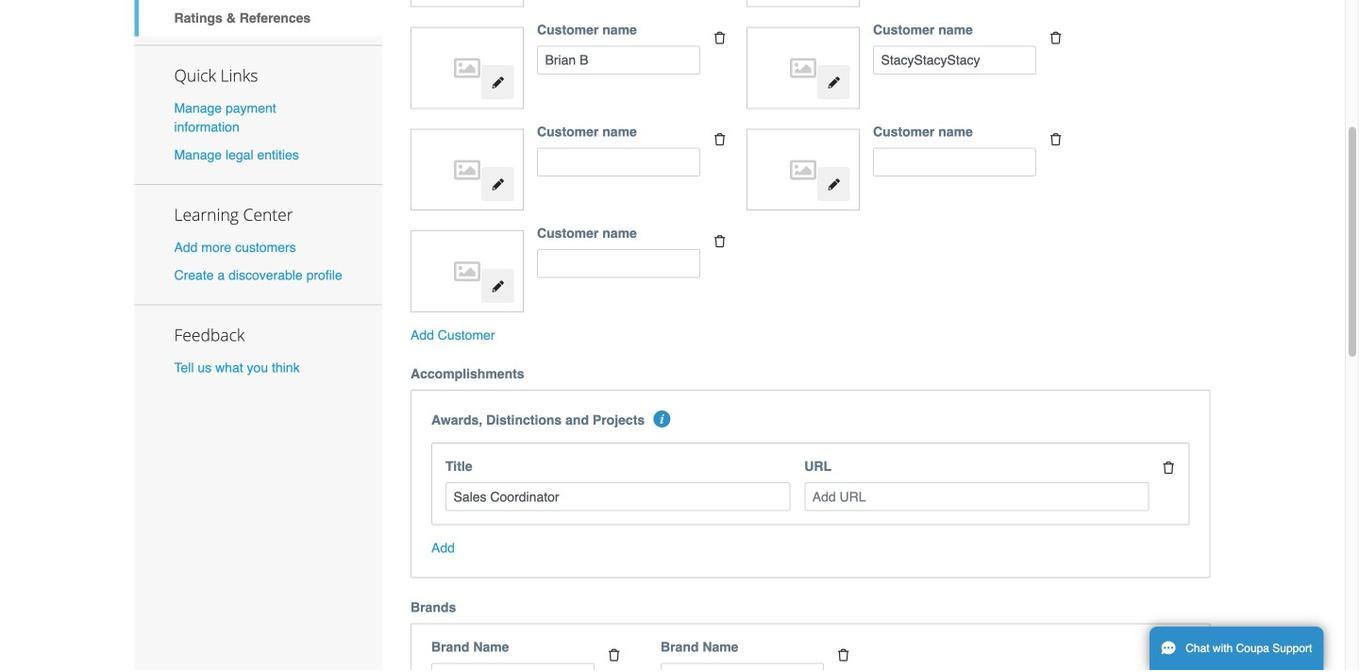 Task type: locate. For each thing, give the bounding box(es) containing it.
additional information image
[[654, 411, 671, 428]]

Add URL text field
[[805, 483, 1149, 511]]

change image image
[[491, 76, 504, 89], [827, 76, 841, 89], [491, 178, 504, 191], [827, 178, 841, 191], [491, 280, 504, 293]]

None text field
[[537, 46, 700, 75], [537, 148, 700, 176], [431, 663, 595, 670], [537, 46, 700, 75], [537, 148, 700, 176], [431, 663, 595, 670]]

None text field
[[873, 46, 1037, 75], [873, 148, 1037, 176], [537, 249, 700, 278], [661, 663, 824, 670], [873, 46, 1037, 75], [873, 148, 1037, 176], [537, 249, 700, 278], [661, 663, 824, 670]]

logo image
[[420, 37, 514, 99], [756, 37, 850, 99], [420, 138, 514, 201], [756, 138, 850, 201], [420, 240, 514, 303]]



Task type: describe. For each thing, give the bounding box(es) containing it.
Add title text field
[[446, 483, 790, 511]]



Task type: vqa. For each thing, say whether or not it's contained in the screenshot.
ADD URL text field
yes



